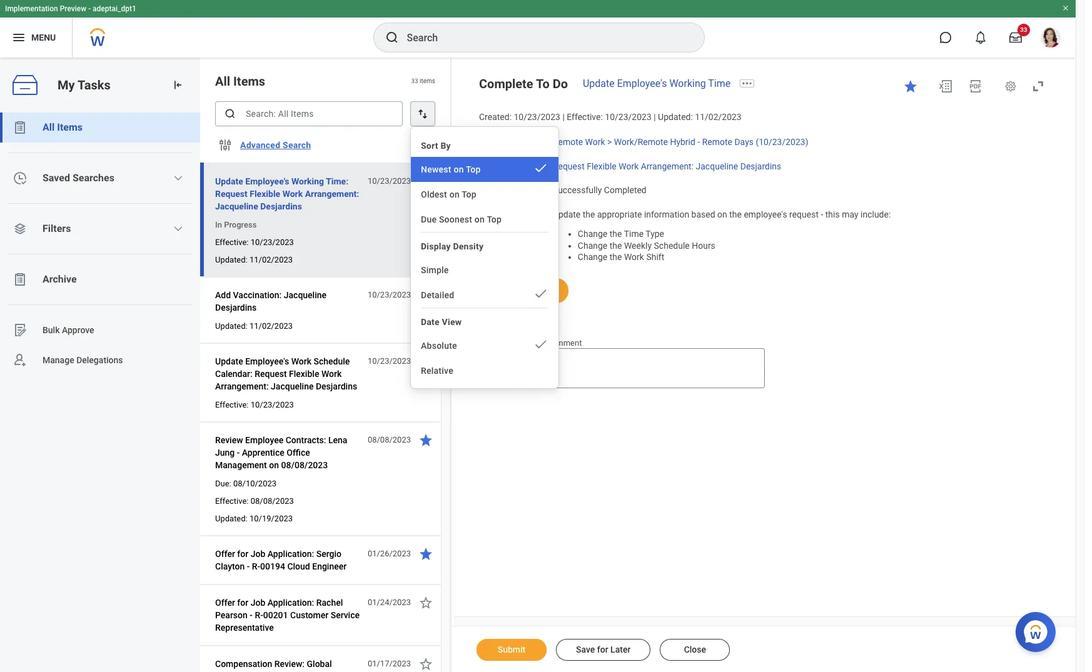 Task type: locate. For each thing, give the bounding box(es) containing it.
this
[[826, 210, 840, 220]]

11/02/2023 up vaccination:
[[250, 255, 293, 265]]

‎- right clayton
[[247, 562, 250, 572]]

desjardins inside update employee's working time: request flexible work arrangement: jacqueline desjardins
[[260, 201, 302, 211]]

1 vertical spatial ‎-
[[250, 611, 253, 621]]

on right soonest
[[475, 215, 485, 225]]

r- for 00201
[[255, 611, 263, 621]]

arrangement: down remote work > work/remote hybrid - remote days (10/23/2023)
[[641, 161, 694, 171]]

updated: 11/02/2023 up vaccination:
[[215, 255, 293, 265]]

remote
[[553, 137, 583, 147], [702, 137, 733, 147]]

offer for offer for job application: sergio clayton ‎- r-00194 cloud engineer
[[215, 549, 235, 559]]

job inside offer for job application: rachel pearson ‎- r-00201 customer service representative
[[251, 598, 265, 608]]

33 items
[[411, 78, 435, 85]]

2 vertical spatial for
[[597, 645, 608, 655]]

2 effective: 10/23/2023 from the top
[[215, 400, 294, 410]]

sort image
[[417, 108, 429, 120]]

1 horizontal spatial flexible
[[289, 369, 319, 379]]

11/02/2023 down add vaccination: jacqueline desjardins
[[250, 322, 293, 331]]

jacqueline inside add vaccination: jacqueline desjardins
[[284, 290, 327, 300]]

close environment banner image
[[1062, 4, 1070, 12]]

arrangement: down time:
[[305, 189, 359, 199]]

advanced
[[240, 140, 280, 150]]

star image for effective: 10/23/2023
[[419, 354, 434, 369]]

0 horizontal spatial all
[[43, 121, 55, 133]]

2 vertical spatial change
[[578, 252, 608, 262]]

effective: 10/23/2023 up employee
[[215, 400, 294, 410]]

check image inside absolute button
[[534, 337, 549, 352]]

employee's up created: 10/23/2023 | effective: 10/23/2023 | updated: 11/02/2023
[[617, 78, 667, 89]]

1 horizontal spatial all items
[[215, 74, 265, 89]]

11/02/2023 up 'days' at top right
[[695, 112, 742, 122]]

1 vertical spatial r-
[[255, 611, 263, 621]]

for inside offer for job application: sergio clayton ‎- r-00194 cloud engineer
[[237, 549, 248, 559]]

jacqueline
[[696, 161, 738, 171], [215, 201, 258, 211], [284, 290, 327, 300], [271, 382, 314, 392]]

1 application: from the top
[[268, 549, 314, 559]]

for for clayton
[[237, 549, 248, 559]]

1 | from the left
[[563, 112, 565, 122]]

cloud
[[287, 562, 310, 572]]

2 application: from the top
[[268, 598, 314, 608]]

top inside "button"
[[462, 190, 477, 200]]

r- for 00194
[[252, 562, 260, 572]]

management
[[215, 460, 267, 470]]

‎- inside offer for job application: rachel pearson ‎- r-00201 customer service representative
[[250, 611, 253, 621]]

all items
[[215, 74, 265, 89], [43, 121, 83, 133]]

-
[[88, 4, 91, 13], [698, 137, 700, 147], [821, 210, 823, 220], [237, 448, 240, 458]]

adeptai_dpt1
[[93, 4, 136, 13]]

include:
[[861, 210, 891, 220]]

schedule inside update employee's work schedule calendar: request flexible work arrangement: jacqueline desjardins
[[314, 357, 350, 367]]

arrangement: inside update employee's working time: request flexible work arrangement: jacqueline desjardins
[[305, 189, 359, 199]]

overall down newest on top button
[[479, 185, 506, 195]]

star image
[[419, 174, 434, 189], [419, 354, 434, 369], [419, 596, 434, 611], [419, 657, 434, 672]]

2 check image from the top
[[534, 287, 549, 302]]

4 star image from the top
[[419, 657, 434, 672]]

employee's down advanced
[[245, 176, 289, 186]]

1 horizontal spatial request
[[255, 369, 287, 379]]

application: up the cloud
[[268, 549, 314, 559]]

updated: 11/02/2023 down add vaccination: jacqueline desjardins
[[215, 322, 293, 331]]

overall for overall process
[[479, 161, 506, 171]]

2 job from the top
[[251, 598, 265, 608]]

absolute
[[421, 341, 457, 351]]

working up 'remote work > work/remote hybrid - remote days (10/23/2023)' link
[[670, 78, 706, 89]]

working left time:
[[291, 176, 324, 186]]

33 inside button
[[1020, 26, 1028, 33]]

0 vertical spatial all
[[215, 74, 230, 89]]

2 horizontal spatial request
[[553, 161, 585, 171]]

top down oldest on top "button"
[[487, 215, 502, 225]]

application:
[[268, 549, 314, 559], [268, 598, 314, 608]]

offer
[[215, 549, 235, 559], [215, 598, 235, 608]]

items up search image
[[233, 74, 265, 89]]

1 horizontal spatial 33
[[1020, 26, 1028, 33]]

2 horizontal spatial arrangement:
[[641, 161, 694, 171]]

0 horizontal spatial time
[[624, 229, 644, 239]]

0 horizontal spatial remote
[[553, 137, 583, 147]]

view printable version (pdf) image
[[968, 79, 983, 94]]

all right clipboard icon
[[43, 121, 55, 133]]

check image inside detailed button
[[534, 287, 549, 302]]

filters
[[43, 223, 71, 235]]

0 vertical spatial r-
[[252, 562, 260, 572]]

1 star image from the top
[[419, 174, 434, 189]]

employee's for update employee's working time: request flexible work arrangement: jacqueline desjardins
[[245, 176, 289, 186]]

rename image
[[13, 323, 28, 338]]

for inside action bar region
[[597, 645, 608, 655]]

0 vertical spatial all items
[[215, 74, 265, 89]]

0 vertical spatial top
[[466, 165, 481, 175]]

08/08/2023
[[368, 435, 411, 445], [281, 460, 328, 470], [251, 497, 294, 506]]

1 vertical spatial 11/02/2023
[[250, 255, 293, 265]]

1 vertical spatial request
[[215, 189, 248, 199]]

0 horizontal spatial arrangement:
[[215, 382, 269, 392]]

effective: down do
[[567, 112, 603, 122]]

request
[[790, 210, 819, 220]]

check image right edit
[[534, 287, 549, 302]]

1 vertical spatial employee's
[[245, 176, 289, 186]]

for up clayton
[[237, 549, 248, 559]]

2 vertical spatial arrangement:
[[215, 382, 269, 392]]

1 horizontal spatial schedule
[[654, 241, 690, 251]]

- inside menu banner
[[88, 4, 91, 13]]

job up 00201
[[251, 598, 265, 608]]

1 vertical spatial time
[[624, 229, 644, 239]]

- inside review employee contracts: lena jung - apprentice office management on 08/08/2023
[[237, 448, 240, 458]]

on right the newest at top
[[454, 165, 464, 175]]

0 horizontal spatial working
[[291, 176, 324, 186]]

0 vertical spatial items
[[233, 74, 265, 89]]

star image
[[903, 79, 918, 94], [419, 288, 434, 303], [419, 433, 434, 448], [419, 547, 434, 562]]

r- right clayton
[[252, 562, 260, 572]]

desjardins inside add vaccination: jacqueline desjardins
[[215, 303, 257, 313]]

menu containing sort by
[[411, 132, 559, 383]]

for inside offer for job application: rachel pearson ‎- r-00201 customer service representative
[[237, 598, 248, 608]]

10/19/2023
[[250, 514, 293, 524]]

0 vertical spatial schedule
[[654, 241, 690, 251]]

0 horizontal spatial flexible
[[250, 189, 280, 199]]

jacqueline up contracts:
[[271, 382, 314, 392]]

add vaccination: jacqueline desjardins
[[215, 290, 327, 313]]

remote left 'days' at top right
[[702, 137, 733, 147]]

1 vertical spatial working
[[291, 176, 324, 186]]

my tasks
[[58, 77, 111, 92]]

clock check image
[[13, 171, 28, 186]]

all items inside "button"
[[43, 121, 83, 133]]

effective: down calendar:
[[215, 400, 249, 410]]

office
[[287, 448, 310, 458]]

1 vertical spatial items
[[57, 121, 83, 133]]

0 vertical spatial working
[[670, 78, 706, 89]]

change
[[578, 229, 608, 239], [578, 241, 608, 251], [578, 252, 608, 262]]

10/23/2023 right time:
[[368, 176, 411, 186]]

check image right 'enter'
[[534, 337, 549, 352]]

33 left profile logan mcneil icon
[[1020, 26, 1028, 33]]

2 overall from the top
[[479, 185, 506, 195]]

‎- inside offer for job application: sergio clayton ‎- r-00194 cloud engineer
[[247, 562, 250, 572]]

complete to do
[[479, 76, 568, 91]]

saved searches button
[[0, 163, 200, 193]]

- up management
[[237, 448, 240, 458]]

offer for job application: rachel pearson ‎- r-00201 customer service representative
[[215, 598, 360, 633]]

remote work > work/remote hybrid - remote days (10/23/2023)
[[553, 137, 809, 147]]

hours
[[692, 241, 716, 251]]

job for 00201
[[251, 598, 265, 608]]

search image
[[224, 108, 236, 120]]

time
[[708, 78, 731, 89], [624, 229, 644, 239]]

arrangement: down calendar:
[[215, 382, 269, 392]]

calendar:
[[215, 369, 253, 379]]

employee's
[[617, 78, 667, 89], [245, 176, 289, 186], [245, 357, 289, 367]]

effective: down in progress
[[215, 238, 249, 247]]

on inside due soonest on top button
[[475, 215, 485, 225]]

| down do
[[563, 112, 565, 122]]

employee's inside update employee's working time: request flexible work arrangement: jacqueline desjardins
[[245, 176, 289, 186]]

inbox large image
[[1010, 31, 1022, 44]]

on down the apprentice
[[269, 460, 279, 470]]

item list element
[[200, 58, 452, 672]]

offer inside offer for job application: sergio clayton ‎- r-00194 cloud engineer
[[215, 549, 235, 559]]

do
[[553, 76, 568, 91]]

all items up search image
[[215, 74, 265, 89]]

simple
[[421, 265, 449, 275]]

add vaccination: jacqueline desjardins button
[[215, 288, 361, 315]]

flexible inside update employee's work schedule calendar: request flexible work arrangement: jacqueline desjardins
[[289, 369, 319, 379]]

1 job from the top
[[251, 549, 265, 559]]

updated: 10/19/2023
[[215, 514, 293, 524]]

1 horizontal spatial time
[[708, 78, 731, 89]]

jacqueline up in progress
[[215, 201, 258, 211]]

the down "successfully completed"
[[583, 210, 595, 220]]

overall for overall status
[[479, 185, 506, 195]]

2 | from the left
[[654, 112, 656, 122]]

1 overall from the top
[[479, 161, 506, 171]]

(10/23/2023)
[[756, 137, 809, 147]]

employee
[[245, 435, 284, 445]]

0 vertical spatial application:
[[268, 549, 314, 559]]

compensation review: global support leadership button
[[215, 657, 361, 672]]

list
[[0, 113, 200, 375]]

employee's inside update employee's work schedule calendar: request flexible work arrangement: jacqueline desjardins
[[245, 357, 289, 367]]

profile logan mcneil image
[[1041, 28, 1061, 50]]

1 horizontal spatial items
[[233, 74, 265, 89]]

top
[[466, 165, 481, 175], [462, 190, 477, 200], [487, 215, 502, 225]]

bulk approve
[[43, 325, 94, 335]]

star image for updated: 11/02/2023
[[419, 288, 434, 303]]

for right save
[[597, 645, 608, 655]]

offer for job application: sergio clayton ‎- r-00194 cloud engineer button
[[215, 547, 361, 574]]

all
[[215, 74, 230, 89], [43, 121, 55, 133]]

0 horizontal spatial items
[[57, 121, 83, 133]]

r- inside offer for job application: sergio clayton ‎- r-00194 cloud engineer
[[252, 562, 260, 572]]

items down 'my'
[[57, 121, 83, 133]]

0 vertical spatial overall
[[479, 161, 506, 171]]

3 check image from the top
[[534, 337, 549, 352]]

0 vertical spatial job
[[251, 549, 265, 559]]

2 star image from the top
[[419, 354, 434, 369]]

0 horizontal spatial schedule
[[314, 357, 350, 367]]

the left weekly in the right top of the page
[[610, 241, 622, 251]]

offer inside offer for job application: rachel pearson ‎- r-00201 customer service representative
[[215, 598, 235, 608]]

1 offer from the top
[[215, 549, 235, 559]]

all inside "button"
[[43, 121, 55, 133]]

1 vertical spatial effective: 10/23/2023
[[215, 400, 294, 410]]

update for update employee's work schedule calendar: request flexible work arrangement: jacqueline desjardins
[[215, 357, 243, 367]]

r- up representative
[[255, 611, 263, 621]]

notifications large image
[[975, 31, 987, 44]]

0 vertical spatial for
[[237, 549, 248, 559]]

updated: 11/02/2023
[[215, 255, 293, 265], [215, 322, 293, 331]]

check image up the status
[[534, 161, 549, 176]]

request up successfully
[[553, 161, 585, 171]]

menu
[[411, 132, 559, 383]]

chevron down image
[[173, 224, 183, 234]]

working
[[670, 78, 706, 89], [291, 176, 324, 186]]

0 vertical spatial effective: 10/23/2023
[[215, 238, 294, 247]]

1 vertical spatial all
[[43, 121, 55, 133]]

application: inside offer for job application: sergio clayton ‎- r-00194 cloud engineer
[[268, 549, 314, 559]]

all items inside "item list" element
[[215, 74, 265, 89]]

2 vertical spatial flexible
[[289, 369, 319, 379]]

33 for 33 items
[[411, 78, 418, 85]]

33 left items
[[411, 78, 418, 85]]

all up search image
[[215, 74, 230, 89]]

job up 00194 at the left bottom of the page
[[251, 549, 265, 559]]

job inside offer for job application: sergio clayton ‎- r-00194 cloud engineer
[[251, 549, 265, 559]]

33 inside "item list" element
[[411, 78, 418, 85]]

jung
[[215, 448, 235, 458]]

1 check image from the top
[[534, 161, 549, 176]]

updated:
[[658, 112, 693, 122], [215, 255, 248, 265], [215, 322, 248, 331], [215, 514, 248, 524]]

star image for 01/24/2023
[[419, 596, 434, 611]]

on right "oldest"
[[450, 190, 460, 200]]

update employee's working time
[[583, 78, 731, 89]]

desjardins inside update employee's work schedule calendar: request flexible work arrangement: jacqueline desjardins
[[316, 382, 357, 392]]

application: up 00201
[[268, 598, 314, 608]]

check image
[[534, 161, 549, 176], [534, 287, 549, 302], [534, 337, 549, 352]]

remote left >
[[553, 137, 583, 147]]

jacqueline down 'days' at top right
[[696, 161, 738, 171]]

offer up clayton
[[215, 549, 235, 559]]

request up in progress
[[215, 189, 248, 199]]

submit button
[[477, 639, 547, 661]]

top up oldest on top "button"
[[466, 165, 481, 175]]

implementation
[[5, 4, 58, 13]]

0 vertical spatial ‎-
[[247, 562, 250, 572]]

overall
[[479, 161, 506, 171], [479, 185, 506, 195]]

in
[[215, 220, 222, 230]]

offer up pearson
[[215, 598, 235, 608]]

1 vertical spatial for
[[237, 598, 248, 608]]

export to excel image
[[938, 79, 953, 94]]

view
[[442, 317, 462, 327]]

update up calendar:
[[215, 357, 243, 367]]

search
[[283, 140, 311, 150]]

the
[[583, 210, 595, 220], [730, 210, 742, 220], [610, 229, 622, 239], [610, 241, 622, 251], [610, 252, 622, 262]]

employee's
[[744, 210, 787, 220]]

0 vertical spatial updated: 11/02/2023
[[215, 255, 293, 265]]

newest
[[421, 165, 451, 175]]

1 vertical spatial arrangement:
[[305, 189, 359, 199]]

days
[[735, 137, 754, 147]]

jacqueline inside update employee's working time: request flexible work arrangement: jacqueline desjardins
[[215, 201, 258, 211]]

0 horizontal spatial all items
[[43, 121, 83, 133]]

0 horizontal spatial 33
[[411, 78, 418, 85]]

based
[[692, 210, 715, 220]]

2 change from the top
[[578, 241, 608, 251]]

all items right clipboard icon
[[43, 121, 83, 133]]

update for update employee's working time
[[583, 78, 615, 89]]

1 vertical spatial all items
[[43, 121, 83, 133]]

update inside update employee's work schedule calendar: request flexible work arrangement: jacqueline desjardins
[[215, 357, 243, 367]]

| up work/remote
[[654, 112, 656, 122]]

jacqueline right vaccination:
[[284, 290, 327, 300]]

on inside oldest on top "button"
[[450, 190, 460, 200]]

0 vertical spatial offer
[[215, 549, 235, 559]]

effective: 10/23/2023 down progress
[[215, 238, 294, 247]]

1 vertical spatial flexible
[[250, 189, 280, 199]]

0 vertical spatial time
[[708, 78, 731, 89]]

11/02/2023
[[695, 112, 742, 122], [250, 255, 293, 265], [250, 322, 293, 331]]

3 change from the top
[[578, 252, 608, 262]]

1 vertical spatial schedule
[[314, 357, 350, 367]]

top up due soonest on top
[[462, 190, 477, 200]]

1 vertical spatial top
[[462, 190, 477, 200]]

simple button
[[411, 258, 559, 283]]

1 vertical spatial updated: 11/02/2023
[[215, 322, 293, 331]]

1 vertical spatial job
[[251, 598, 265, 608]]

star image up "oldest"
[[419, 174, 434, 189]]

work/remote
[[614, 137, 668, 147]]

2 remote from the left
[[702, 137, 733, 147]]

0 vertical spatial check image
[[534, 161, 549, 176]]

0 vertical spatial employee's
[[617, 78, 667, 89]]

update up created: 10/23/2023 | effective: 10/23/2023 | updated: 11/02/2023
[[583, 78, 615, 89]]

update down successfully
[[553, 210, 581, 220]]

Search: All Items text field
[[215, 101, 403, 126]]

items
[[420, 78, 435, 85]]

2 offer from the top
[[215, 598, 235, 608]]

pearson
[[215, 611, 248, 621]]

star image for in progress
[[419, 174, 434, 189]]

0 vertical spatial 08/08/2023
[[368, 435, 411, 445]]

- left the this
[[821, 210, 823, 220]]

1 horizontal spatial |
[[654, 112, 656, 122]]

service
[[331, 611, 360, 621]]

2 vertical spatial top
[[487, 215, 502, 225]]

relative
[[421, 366, 453, 376]]

33
[[1020, 26, 1028, 33], [411, 78, 418, 85]]

Search Workday  search field
[[407, 24, 678, 51]]

review
[[215, 435, 243, 445]]

application: for customer
[[268, 598, 314, 608]]

3 star image from the top
[[419, 596, 434, 611]]

display
[[421, 241, 451, 251]]

compensation
[[215, 659, 272, 669]]

0 horizontal spatial request
[[215, 189, 248, 199]]

work inside change the time type change the weekly schedule hours change the work shift
[[624, 252, 644, 262]]

work
[[585, 137, 605, 147], [619, 161, 639, 171], [283, 189, 303, 199], [624, 252, 644, 262], [291, 357, 312, 367], [321, 369, 342, 379]]

- right preview at the left of the page
[[88, 4, 91, 13]]

1 vertical spatial check image
[[534, 287, 549, 302]]

1 vertical spatial change
[[578, 241, 608, 251]]

1 horizontal spatial arrangement:
[[305, 189, 359, 199]]

bulk
[[43, 325, 60, 335]]

2 vertical spatial employee's
[[245, 357, 289, 367]]

star image down absolute
[[419, 354, 434, 369]]

08/08/2023 down office
[[281, 460, 328, 470]]

1 vertical spatial application:
[[268, 598, 314, 608]]

08/08/2023 inside review employee contracts: lena jung - apprentice office management on 08/08/2023
[[281, 460, 328, 470]]

check image inside newest on top button
[[534, 161, 549, 176]]

1 vertical spatial offer
[[215, 598, 235, 608]]

1 vertical spatial 33
[[411, 78, 418, 85]]

0 horizontal spatial |
[[563, 112, 565, 122]]

1 vertical spatial overall
[[479, 185, 506, 195]]

later
[[611, 645, 631, 655]]

apprentice
[[242, 448, 284, 458]]

r- inside offer for job application: rachel pearson ‎- r-00201 customer service representative
[[255, 611, 263, 621]]

overall up overall status
[[479, 161, 506, 171]]

work inside update employee's working time: request flexible work arrangement: jacqueline desjardins
[[283, 189, 303, 199]]

working for time:
[[291, 176, 324, 186]]

1 horizontal spatial remote
[[702, 137, 733, 147]]

‎- up representative
[[250, 611, 253, 621]]

33 for 33
[[1020, 26, 1028, 33]]

10/23/2023 down progress
[[251, 238, 294, 247]]

2 horizontal spatial flexible
[[587, 161, 617, 171]]

update employee's work schedule calendar: request flexible work arrangement: jacqueline desjardins button
[[215, 354, 361, 394]]

08/08/2023 up 10/19/2023
[[251, 497, 294, 506]]

update down configure image
[[215, 176, 243, 186]]

progress
[[224, 220, 257, 230]]

1 horizontal spatial all
[[215, 74, 230, 89]]

list containing all items
[[0, 113, 200, 375]]

update inside update employee's working time: request flexible work arrangement: jacqueline desjardins
[[215, 176, 243, 186]]

1 horizontal spatial working
[[670, 78, 706, 89]]

star image right 01/24/2023
[[419, 596, 434, 611]]

request right calendar:
[[255, 369, 287, 379]]

working inside update employee's working time: request flexible work arrangement: jacqueline desjardins
[[291, 176, 324, 186]]

for
[[237, 549, 248, 559], [237, 598, 248, 608], [597, 645, 608, 655]]

0 vertical spatial 33
[[1020, 26, 1028, 33]]

application: inside offer for job application: rachel pearson ‎- r-00201 customer service representative
[[268, 598, 314, 608]]

0 vertical spatial change
[[578, 229, 608, 239]]

2 vertical spatial request
[[255, 369, 287, 379]]

check image for detailed
[[534, 287, 549, 302]]

submit
[[498, 645, 526, 655]]

the left employee's
[[730, 210, 742, 220]]

employee's up calendar:
[[245, 357, 289, 367]]

instructions
[[479, 210, 526, 220]]

1 vertical spatial 08/08/2023
[[281, 460, 328, 470]]

2 vertical spatial check image
[[534, 337, 549, 352]]

status
[[509, 185, 534, 195]]

08/08/2023 right lena
[[368, 435, 411, 445]]

star image right 01/17/2023
[[419, 657, 434, 672]]

0 vertical spatial arrangement:
[[641, 161, 694, 171]]

for up pearson
[[237, 598, 248, 608]]



Task type: describe. For each thing, give the bounding box(es) containing it.
your
[[530, 338, 545, 348]]

2 vertical spatial 08/08/2023
[[251, 497, 294, 506]]

contracts:
[[286, 435, 326, 445]]

on inside newest on top button
[[454, 165, 464, 175]]

close
[[684, 645, 706, 655]]

process
[[509, 161, 540, 171]]

the left shift
[[610, 252, 622, 262]]

relative button
[[411, 358, 559, 383]]

edit position
[[499, 285, 549, 295]]

request flexible work arrangement: jacqueline desjardins link
[[553, 159, 782, 171]]

application: for cloud
[[268, 549, 314, 559]]

density
[[453, 241, 484, 251]]

vaccination:
[[233, 290, 282, 300]]

update employee's working time: request flexible work arrangement: jacqueline desjardins
[[215, 176, 359, 211]]

offer for offer for job application: rachel pearson ‎- r-00201 customer service representative
[[215, 598, 235, 608]]

weekly
[[624, 241, 652, 251]]

support
[[215, 672, 246, 672]]

request flexible work arrangement: jacqueline desjardins
[[553, 161, 782, 171]]

enter your comment text field
[[509, 349, 765, 389]]

08/10/2023
[[233, 479, 277, 489]]

00201
[[263, 611, 288, 621]]

2 updated: 11/02/2023 from the top
[[215, 322, 293, 331]]

approve
[[62, 325, 94, 335]]

to
[[536, 76, 550, 91]]

request inside update employee's work schedule calendar: request flexible work arrangement: jacqueline desjardins
[[255, 369, 287, 379]]

in progress
[[215, 220, 257, 230]]

update for update the appropriate information based on the employee's request - this may include:
[[553, 210, 581, 220]]

enter your comment
[[509, 338, 582, 348]]

‎- for clayton
[[247, 562, 250, 572]]

request inside update employee's working time: request flexible work arrangement: jacqueline desjardins
[[215, 189, 248, 199]]

1 change from the top
[[578, 229, 608, 239]]

global
[[307, 659, 332, 669]]

saved searches
[[43, 172, 114, 184]]

detailed
[[421, 290, 454, 300]]

flexible inside update employee's working time: request flexible work arrangement: jacqueline desjardins
[[250, 189, 280, 199]]

rachel
[[316, 598, 343, 608]]

oldest on top button
[[411, 182, 559, 207]]

time:
[[326, 176, 349, 186]]

0 vertical spatial flexible
[[587, 161, 617, 171]]

position
[[516, 285, 549, 295]]

type
[[646, 229, 664, 239]]

star image for due: 08/10/2023
[[419, 433, 434, 448]]

employee's for update employee's working time
[[617, 78, 667, 89]]

effective: down due:
[[215, 497, 249, 506]]

top for newest on top
[[466, 165, 481, 175]]

transformation import image
[[171, 79, 184, 91]]

archive button
[[0, 265, 200, 295]]

lena
[[328, 435, 347, 445]]

successfully completed
[[553, 185, 647, 195]]

00194
[[260, 562, 285, 572]]

overall status element
[[553, 178, 647, 196]]

top for oldest on top
[[462, 190, 477, 200]]

menu button
[[0, 18, 72, 58]]

10/23/2023 down update employee's work schedule calendar: request flexible work arrangement: jacqueline desjardins
[[251, 400, 294, 410]]

fullscreen image
[[1031, 79, 1046, 94]]

enter
[[509, 338, 528, 348]]

clipboard image
[[13, 120, 28, 135]]

10/23/2023 left detailed
[[368, 290, 411, 300]]

tasks
[[78, 77, 111, 92]]

1 effective: 10/23/2023 from the top
[[215, 238, 294, 247]]

sort
[[421, 141, 438, 151]]

advanced search
[[240, 140, 311, 150]]

newest on top
[[421, 165, 481, 175]]

saved
[[43, 172, 70, 184]]

perspective image
[[13, 221, 28, 236]]

configure image
[[218, 138, 233, 153]]

on inside review employee contracts: lena jung - apprentice office management on 08/08/2023
[[269, 460, 279, 470]]

schedule inside change the time type change the weekly schedule hours change the work shift
[[654, 241, 690, 251]]

‎- for pearson
[[250, 611, 253, 621]]

my
[[58, 77, 75, 92]]

due:
[[215, 479, 231, 489]]

star image for 01/26/2023
[[419, 547, 434, 562]]

working for time
[[670, 78, 706, 89]]

1 updated: 11/02/2023 from the top
[[215, 255, 293, 265]]

may
[[842, 210, 859, 220]]

10/23/2023 left the relative at the bottom left of the page
[[368, 357, 411, 366]]

star image for 01/17/2023
[[419, 657, 434, 672]]

on right based
[[718, 210, 727, 220]]

clipboard image
[[13, 272, 28, 287]]

justify image
[[11, 30, 26, 45]]

update employee's working time: request flexible work arrangement: jacqueline desjardins button
[[215, 174, 361, 214]]

complete
[[479, 76, 533, 91]]

bulk approve link
[[0, 315, 200, 345]]

oldest
[[421, 190, 447, 200]]

updated: up 'remote work > work/remote hybrid - remote days (10/23/2023)' link
[[658, 112, 693, 122]]

33 button
[[1002, 24, 1030, 51]]

check image for absolute
[[534, 337, 549, 352]]

search image
[[384, 30, 399, 45]]

successfully
[[553, 185, 602, 195]]

updated: down in progress
[[215, 255, 248, 265]]

date
[[421, 317, 440, 327]]

01/24/2023
[[368, 598, 411, 607]]

items inside "item list" element
[[233, 74, 265, 89]]

user plus image
[[13, 353, 28, 368]]

menu banner
[[0, 0, 1076, 58]]

soonest
[[439, 215, 472, 225]]

manage delegations link
[[0, 345, 200, 375]]

10/23/2023 up work/remote
[[605, 112, 652, 122]]

>
[[607, 137, 612, 147]]

all inside "item list" element
[[215, 74, 230, 89]]

manage
[[43, 355, 74, 365]]

detailed button
[[411, 283, 559, 308]]

job for 00194
[[251, 549, 265, 559]]

- right hybrid
[[698, 137, 700, 147]]

save
[[576, 645, 595, 655]]

manage delegations
[[43, 355, 123, 365]]

archive
[[43, 273, 77, 285]]

jacqueline inside update employee's work schedule calendar: request flexible work arrangement: jacqueline desjardins
[[271, 382, 314, 392]]

10/23/2023 down to
[[514, 112, 560, 122]]

check image for newest on top
[[534, 161, 549, 176]]

employee's for update employee's work schedule calendar: request flexible work arrangement: jacqueline desjardins
[[245, 357, 289, 367]]

arrangement: inside update employee's work schedule calendar: request flexible work arrangement: jacqueline desjardins
[[215, 382, 269, 392]]

clayton
[[215, 562, 245, 572]]

update employee's working time link
[[583, 78, 731, 89]]

save for later button
[[556, 639, 651, 661]]

action bar region
[[452, 627, 1076, 672]]

chevron down image
[[173, 173, 183, 183]]

shift
[[646, 252, 665, 262]]

1 remote from the left
[[553, 137, 583, 147]]

information
[[644, 210, 689, 220]]

my tasks element
[[0, 58, 200, 672]]

completed
[[604, 185, 647, 195]]

items inside "button"
[[57, 121, 83, 133]]

updated: down the effective: 08/08/2023
[[215, 514, 248, 524]]

update for update employee's working time: request flexible work arrangement: jacqueline desjardins
[[215, 176, 243, 186]]

comment
[[547, 338, 582, 348]]

appropriate
[[597, 210, 642, 220]]

menu
[[31, 32, 56, 42]]

0 vertical spatial request
[[553, 161, 585, 171]]

newest on top button
[[411, 157, 559, 182]]

effective: 08/08/2023
[[215, 497, 294, 506]]

gear image
[[1005, 80, 1017, 93]]

due: 08/10/2023
[[215, 479, 277, 489]]

change the time type change the weekly schedule hours change the work shift
[[578, 229, 716, 262]]

updated: down add
[[215, 322, 248, 331]]

sort by
[[421, 141, 451, 151]]

2 vertical spatial 11/02/2023
[[250, 322, 293, 331]]

the down appropriate
[[610, 229, 622, 239]]

for for pearson
[[237, 598, 248, 608]]

preview
[[60, 4, 86, 13]]

time inside change the time type change the weekly schedule hours change the work shift
[[624, 229, 644, 239]]

0 vertical spatial 11/02/2023
[[695, 112, 742, 122]]

delegations
[[76, 355, 123, 365]]



Task type: vqa. For each thing, say whether or not it's contained in the screenshot.
34 BUTTON
no



